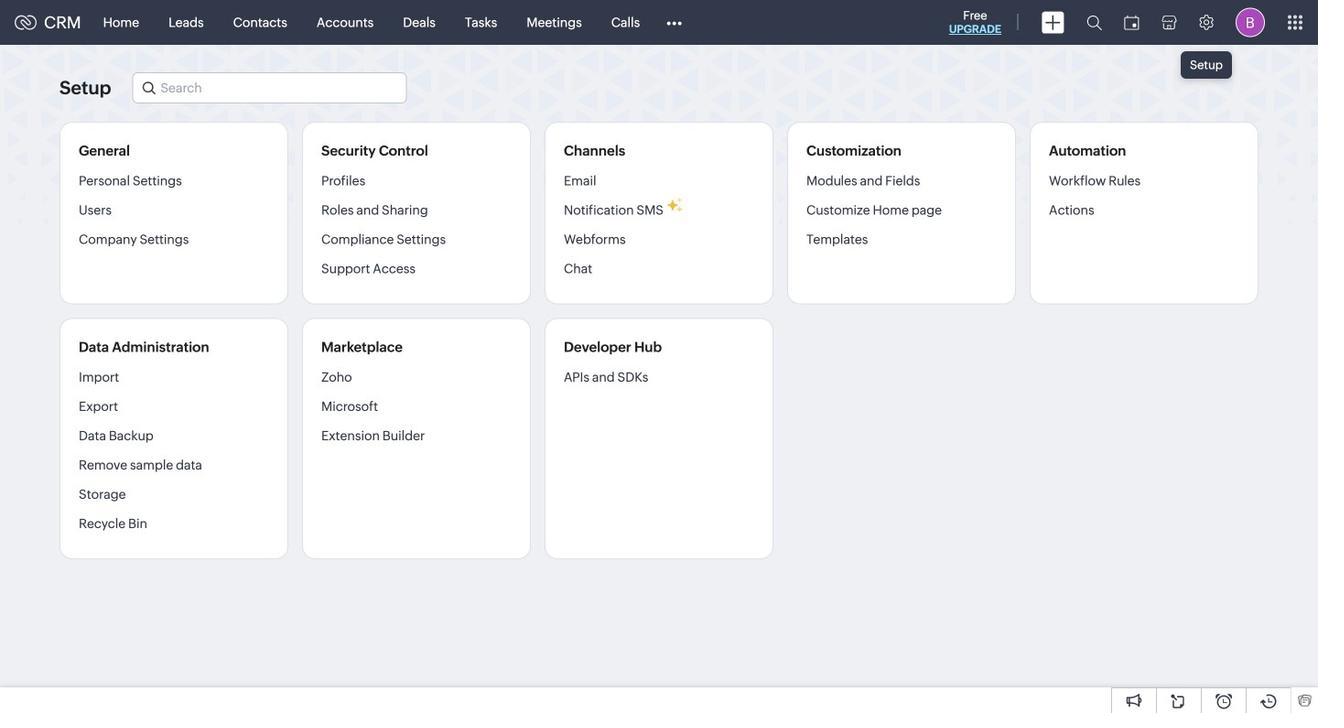 Task type: locate. For each thing, give the bounding box(es) containing it.
None field
[[132, 72, 407, 103]]

Search text field
[[133, 73, 406, 103]]

search image
[[1087, 15, 1103, 30]]

Other Modules field
[[655, 8, 694, 37]]

calendar image
[[1125, 15, 1140, 30]]

profile image
[[1236, 8, 1266, 37]]



Task type: vqa. For each thing, say whether or not it's contained in the screenshot.
leftmost Contact
no



Task type: describe. For each thing, give the bounding box(es) containing it.
create menu image
[[1042, 11, 1065, 33]]

profile element
[[1225, 0, 1277, 44]]

search element
[[1076, 0, 1114, 45]]

logo image
[[15, 15, 37, 30]]

create menu element
[[1031, 0, 1076, 44]]



